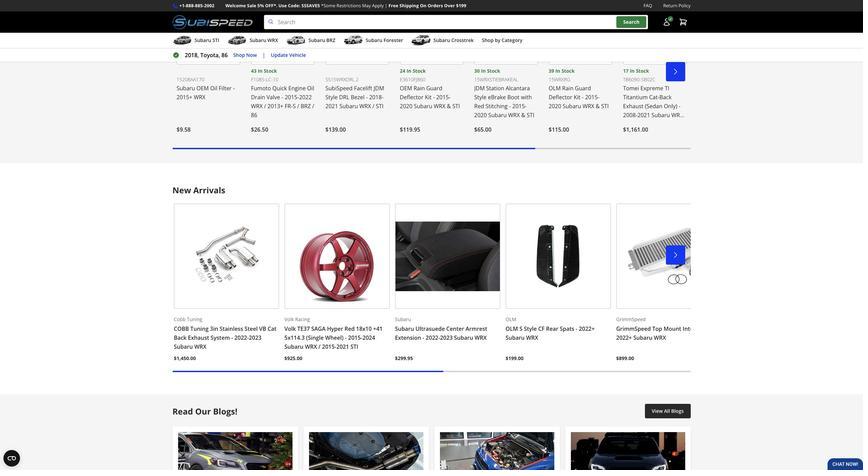 Task type: describe. For each thing, give the bounding box(es) containing it.
a subaru brz thumbnail image image
[[287, 35, 306, 46]]

f108s-
[[251, 76, 266, 83]]

vlkwvdgy41ehr volk te37 saga hyper red 18x10 +41 - 2015+ wrx / 2015+ stix4, image
[[285, 204, 390, 309]]

$199.00
[[506, 355, 524, 362]]

mount
[[664, 325, 682, 333]]

wrx inside ss15wrxdrl.2 subispeed facelift jdm style drl bezel - 2018- 2021 subaru wrx / sti
[[360, 102, 371, 110]]

15wrxrg
[[549, 76, 571, 83]]

& inside 17 in stock tb6090-sb02c tomei expreme ti titantium cat-back exhaust (sedan only) - 2008-2021 subaru wrx & sti
[[624, 120, 628, 128]]

fr-
[[285, 102, 293, 110]]

- inside '15208aa170 subaru oem oil filter - 2015+ wrx'
[[233, 85, 235, 92]]

oil inside '15208aa170 subaru oem oil filter - 2015+ wrx'
[[210, 85, 217, 92]]

search
[[624, 19, 640, 25]]

shop now
[[234, 52, 257, 58]]

kit for olm
[[574, 94, 581, 101]]

30
[[475, 68, 480, 74]]

$65.00
[[475, 126, 492, 134]]

$925.00
[[285, 355, 303, 362]]

wrx inside dropdown button
[[268, 37, 278, 43]]

2015- inside 39 in stock 15wrxrg olm rain guard deflector kit - 2015- 2020 subaru wrx & sti
[[586, 94, 600, 101]]

deflector for oem
[[400, 94, 424, 101]]

*some
[[321, 2, 336, 9]]

wrx inside the 43 in stock f108s-lc-10 fumoto quick engine oil drain valve - 2015-2022 wrx / 2013+ fr-s / brz / 86
[[251, 102, 263, 110]]

wrx inside '15208aa170 subaru oem oil filter - 2015+ wrx'
[[194, 94, 206, 101]]

red inside 30 in stock 15wrxstiebrakeal jdm station alcantara style ebrake boot with red stitching - 2015- 2020 subaru wrx & sti
[[475, 102, 485, 110]]

cf
[[539, 325, 545, 333]]

system
[[211, 334, 230, 342]]

open widget image
[[3, 450, 20, 467]]

$899.00
[[617, 355, 635, 362]]

3in
[[210, 325, 218, 333]]

a subaru sti thumbnail image image
[[173, 35, 192, 46]]

use
[[279, 2, 287, 9]]

- inside 17 in stock tb6090-sb02c tomei expreme ti titantium cat-back exhaust (sedan only) - 2008-2021 subaru wrx & sti
[[679, 102, 681, 110]]

2020 for oem rain guard deflector kit - 2015- 2020 subaru wrx & sti
[[400, 102, 413, 110]]

stock for oem
[[413, 68, 426, 74]]

wrx inside 30 in stock 15wrxstiebrakeal jdm station alcantara style ebrake boot with red stitching - 2015- 2020 subaru wrx & sti
[[509, 111, 520, 119]]

subispeed facelift jdm style drl bezel - 2018-2021 subaru wrx / sti image
[[326, 0, 389, 65]]

arrivals
[[193, 185, 226, 196]]

exhaust inside cobb tuning cobb tuning 3in stainless steel vb cat back exhaust system - 2022-2023 subaru wrx
[[188, 334, 209, 342]]

sti inside 30 in stock 15wrxstiebrakeal jdm station alcantara style ebrake boot with red stitching - 2015- 2020 subaru wrx & sti
[[527, 111, 535, 119]]

facelift
[[354, 85, 373, 92]]

0 vertical spatial |
[[385, 2, 388, 9]]

885-
[[195, 2, 204, 9]]

fumoto quick engine oil drain valve - 2015-2022 wrx / 2013+ fr-s / brz / 86 image
[[251, 0, 315, 65]]

shop by category button
[[482, 34, 523, 48]]

$9.58
[[177, 126, 191, 134]]

& inside 24 in stock e3610fj860 oem rain guard deflector kit - 2015- 2020 subaru wrx & sti
[[447, 102, 451, 110]]

top
[[653, 325, 663, 333]]

grimmspeed grimmspeed top mount intercooler - 2022+ subaru wrx
[[617, 316, 716, 342]]

read our blogs!
[[173, 406, 238, 417]]

shipping
[[400, 2, 419, 9]]

armrest
[[466, 325, 488, 333]]

subaru inside subaru crosstrek dropdown button
[[434, 37, 451, 43]]

style inside olm olm s style cf rear spats - 2022+ subaru wrx
[[524, 325, 537, 333]]

shop for shop by category
[[482, 37, 494, 43]]

24
[[400, 68, 406, 74]]

2015+
[[177, 94, 193, 101]]

all
[[665, 408, 671, 414]]

2024
[[363, 334, 375, 342]]

category
[[502, 37, 523, 43]]

in for sb02c
[[630, 68, 635, 74]]

bezel
[[351, 94, 365, 101]]

policy
[[679, 2, 691, 9]]

2020 for olm rain guard deflector kit - 2015- 2020 subaru wrx & sti
[[549, 102, 562, 110]]

2023 inside cobb tuning cobb tuning 3in stainless steel vb cat back exhaust system - 2022-2023 subaru wrx
[[249, 334, 262, 342]]

2015- inside the 43 in stock f108s-lc-10 fumoto quick engine oil drain valve - 2015-2022 wrx / 2013+ fr-s / brz / 86
[[285, 94, 299, 101]]

a subaru crosstrek thumbnail image image
[[412, 35, 431, 46]]

2015- inside 24 in stock e3610fj860 oem rain guard deflector kit - 2015- 2020 subaru wrx & sti
[[437, 94, 451, 101]]

sti inside volk racing volk te37 saga hyper red 18x10 +41 5x114.3 (single wheel) - 2015-2024 subaru wrx / 2015-2021 sti
[[351, 343, 359, 351]]

subaru inside grimmspeed grimmspeed top mount intercooler - 2022+ subaru wrx
[[634, 334, 653, 342]]

back inside cobb tuning cobb tuning 3in stainless steel vb cat back exhaust system - 2022-2023 subaru wrx
[[174, 334, 187, 342]]

wrx inside 24 in stock e3610fj860 oem rain guard deflector kit - 2015- 2020 subaru wrx & sti
[[434, 102, 446, 110]]

43 in stock f108s-lc-10 fumoto quick engine oil drain valve - 2015-2022 wrx / 2013+ fr-s / brz / 86
[[251, 68, 315, 119]]

olm rain guard deflector kit - 2015-2020 subaru wrx & sti image
[[549, 0, 613, 65]]

2015- inside 30 in stock 15wrxstiebrakeal jdm station alcantara style ebrake boot with red stitching - 2015- 2020 subaru wrx & sti
[[513, 102, 527, 110]]

wrx inside subaru subaru ultrasuede center armrest extension - 2022-2023 subaru wrx
[[475, 334, 487, 342]]

stock for lc-
[[264, 68, 277, 74]]

faq
[[644, 2, 653, 9]]

stock for sb02c
[[636, 68, 650, 74]]

intercooler
[[683, 325, 713, 333]]

15wrxstiebrakeal
[[475, 76, 519, 83]]

subaru inside olm olm s style cf rear spats - 2022+ subaru wrx
[[506, 334, 525, 342]]

guard for oem
[[427, 85, 443, 92]]

update vehicle button
[[271, 51, 306, 59]]

wrx/sti aftermarket light image
[[571, 433, 686, 470]]

& inside 30 in stock 15wrxstiebrakeal jdm station alcantara style ebrake boot with red stitching - 2015- 2020 subaru wrx & sti
[[522, 111, 526, 119]]

rain for olm
[[563, 85, 574, 92]]

0 vertical spatial tuning
[[187, 316, 202, 323]]

subaru subaru ultrasuede center armrest extension - 2022-2023 subaru wrx
[[395, 316, 488, 342]]

subaru inside 30 in stock 15wrxstiebrakeal jdm station alcantara style ebrake boot with red stitching - 2015- 2020 subaru wrx & sti
[[489, 111, 507, 119]]

with
[[521, 94, 532, 101]]

- inside 30 in stock 15wrxstiebrakeal jdm station alcantara style ebrake boot with red stitching - 2015- 2020 subaru wrx & sti
[[510, 102, 511, 110]]

subaru sti
[[195, 37, 219, 43]]

faq link
[[644, 2, 653, 9]]

sti inside 24 in stock e3610fj860 oem rain guard deflector kit - 2015- 2020 subaru wrx & sti
[[453, 102, 460, 110]]

wrx/sti exhaust image
[[309, 433, 424, 470]]

style inside 30 in stock 15wrxstiebrakeal jdm station alcantara style ebrake boot with red stitching - 2015- 2020 subaru wrx & sti
[[475, 94, 487, 101]]

subaru inside 24 in stock e3610fj860 oem rain guard deflector kit - 2015- 2020 subaru wrx & sti
[[414, 102, 433, 110]]

$299.95
[[395, 355, 413, 362]]

subaru crosstrek
[[434, 37, 474, 43]]

lc-
[[266, 76, 273, 83]]

/ inside volk racing volk te37 saga hyper red 18x10 +41 5x114.3 (single wheel) - 2015-2024 subaru wrx / 2015-2021 sti
[[319, 343, 321, 351]]

alcantara
[[506, 85, 530, 92]]

30 in stock 15wrxstiebrakeal jdm station alcantara style ebrake boot with red stitching - 2015- 2020 subaru wrx & sti
[[475, 68, 535, 119]]

- inside subaru subaru ultrasuede center armrest extension - 2022-2023 subaru wrx
[[423, 334, 425, 342]]

now
[[246, 52, 257, 58]]

subj2010vc001 subaru ultrasuede center armrest extension - 2022+ subaru wrx, image
[[395, 204, 501, 309]]

kit for oem
[[425, 94, 432, 101]]

86 inside the 43 in stock f108s-lc-10 fumoto quick engine oil drain valve - 2015-2022 wrx / 2013+ fr-s / brz / 86
[[251, 111, 258, 119]]

deflector for olm
[[549, 94, 573, 101]]

0 horizontal spatial |
[[263, 51, 266, 59]]

stainless
[[220, 325, 243, 333]]

cob516100 cobb tuning 3in stainless steel vb cat back exhaust system 22+ subaru wrx, image
[[174, 204, 279, 309]]

rear
[[547, 325, 559, 333]]

subaru inside subaru wrx dropdown button
[[250, 37, 266, 43]]

drain
[[251, 94, 265, 101]]

- inside volk racing volk te37 saga hyper red 18x10 +41 5x114.3 (single wheel) - 2015-2024 subaru wrx / 2015-2021 sti
[[345, 334, 347, 342]]

view all blogs link
[[645, 404, 691, 419]]

2 vertical spatial olm
[[506, 325, 518, 333]]

search input field
[[264, 15, 648, 29]]

jdm inside ss15wrxdrl.2 subispeed facelift jdm style drl bezel - 2018- 2021 subaru wrx / sti
[[374, 85, 384, 92]]

39
[[549, 68, 555, 74]]

39 in stock 15wrxrg olm rain guard deflector kit - 2015- 2020 subaru wrx & sti
[[549, 68, 609, 110]]

read
[[173, 406, 193, 417]]

1 vertical spatial olm
[[506, 316, 517, 323]]

tb6090-
[[624, 76, 642, 83]]

cobb
[[174, 325, 189, 333]]

forester
[[384, 37, 403, 43]]

filter
[[219, 85, 232, 92]]

2021 inside 17 in stock tb6090-sb02c tomei expreme ti titantium cat-back exhaust (sedan only) - 2008-2021 subaru wrx & sti
[[638, 111, 651, 119]]

subaru brz
[[309, 37, 336, 43]]

titantium
[[624, 94, 648, 101]]

extension
[[395, 334, 421, 342]]

subaru inside volk racing volk te37 saga hyper red 18x10 +41 5x114.3 (single wheel) - 2015-2024 subaru wrx / 2015-2021 sti
[[285, 343, 304, 351]]

- inside 39 in stock 15wrxrg olm rain guard deflector kit - 2015- 2020 subaru wrx & sti
[[582, 94, 584, 101]]

- inside olm olm s style cf rear spats - 2022+ subaru wrx
[[576, 325, 578, 333]]

+41
[[373, 325, 383, 333]]

subaru inside '15208aa170 subaru oem oil filter - 2015+ wrx'
[[177, 85, 195, 92]]

subaru wrx
[[250, 37, 278, 43]]

cat-
[[650, 94, 660, 101]]

subaru brz button
[[287, 34, 336, 48]]

2022
[[299, 94, 312, 101]]

- inside cobb tuning cobb tuning 3in stainless steel vb cat back exhaust system - 2022-2023 subaru wrx
[[231, 334, 233, 342]]

2008-
[[624, 111, 638, 119]]

ultrasuede
[[416, 325, 445, 333]]

valve
[[267, 94, 280, 101]]

quick
[[273, 85, 287, 92]]

sale
[[247, 2, 256, 9]]



Task type: vqa. For each thing, say whether or not it's contained in the screenshot.


Task type: locate. For each thing, give the bounding box(es) containing it.
0 vertical spatial s
[[293, 102, 296, 110]]

in inside 39 in stock 15wrxrg olm rain guard deflector kit - 2015- 2020 subaru wrx & sti
[[556, 68, 561, 74]]

+1-
[[179, 2, 186, 9]]

2022+ up $899.00
[[617, 334, 633, 342]]

1 horizontal spatial rain
[[563, 85, 574, 92]]

0 vertical spatial 2022+
[[579, 325, 595, 333]]

-
[[233, 85, 235, 92], [282, 94, 284, 101], [366, 94, 368, 101], [433, 94, 435, 101], [582, 94, 584, 101], [510, 102, 511, 110], [679, 102, 681, 110], [576, 325, 578, 333], [714, 325, 716, 333], [231, 334, 233, 342], [345, 334, 347, 342], [423, 334, 425, 342]]

*some restrictions may apply | free shipping on orders over $199
[[321, 2, 467, 9]]

2022- down steel
[[235, 334, 249, 342]]

$115.00
[[549, 126, 570, 134]]

oem down e3610fj860 at the left of the page
[[400, 85, 413, 92]]

jdm
[[374, 85, 384, 92], [475, 85, 485, 92]]

1 vertical spatial shop
[[234, 52, 245, 58]]

0 vertical spatial 2021
[[326, 102, 338, 110]]

ti
[[665, 85, 670, 92]]

return
[[664, 2, 678, 9]]

1 horizontal spatial |
[[385, 2, 388, 9]]

guard inside 39 in stock 15wrxrg olm rain guard deflector kit - 2015- 2020 subaru wrx & sti
[[575, 85, 592, 92]]

deflector inside 39 in stock 15wrxrg olm rain guard deflector kit - 2015- 2020 subaru wrx & sti
[[549, 94, 573, 101]]

2021 inside volk racing volk te37 saga hyper red 18x10 +41 5x114.3 (single wheel) - 2015-2024 subaru wrx / 2015-2021 sti
[[337, 343, 349, 351]]

0 vertical spatial grimmspeed
[[617, 316, 646, 323]]

welcome sale 5% off*. use code: sssave5
[[226, 2, 320, 9]]

blogs
[[672, 408, 684, 414]]

- inside the 43 in stock f108s-lc-10 fumoto quick engine oil drain valve - 2015-2022 wrx / 2013+ fr-s / brz / 86
[[282, 94, 284, 101]]

deflector inside 24 in stock e3610fj860 oem rain guard deflector kit - 2015- 2020 subaru wrx & sti
[[400, 94, 424, 101]]

red left '18x10'
[[345, 325, 355, 333]]

2013+
[[268, 102, 284, 110]]

return policy link
[[664, 2, 691, 9]]

0 vertical spatial olm
[[549, 85, 561, 92]]

(sedan
[[645, 102, 663, 110]]

0 horizontal spatial 2023
[[249, 334, 262, 342]]

2020 up $115.00
[[549, 102, 562, 110]]

86 right the toyota, at the top left of page
[[222, 51, 228, 59]]

0 vertical spatial volk
[[285, 316, 294, 323]]

wrx/sti interior image
[[178, 433, 293, 470]]

17 in stock tb6090-sb02c tomei expreme ti titantium cat-back exhaust (sedan only) - 2008-2021 subaru wrx & sti
[[624, 68, 684, 128]]

shop inside dropdown button
[[482, 37, 494, 43]]

apply
[[372, 2, 384, 9]]

by
[[495, 37, 501, 43]]

2023 down steel
[[249, 334, 262, 342]]

1 horizontal spatial jdm
[[475, 85, 485, 92]]

wrx/sti engine bay image
[[440, 433, 555, 470]]

1 vertical spatial volk
[[285, 325, 296, 333]]

0 horizontal spatial rain
[[414, 85, 425, 92]]

back down "cobb"
[[174, 334, 187, 342]]

update
[[271, 52, 288, 58]]

0 horizontal spatial 2020
[[400, 102, 413, 110]]

15208aa170
[[177, 76, 205, 83]]

1 horizontal spatial 86
[[251, 111, 258, 119]]

in inside 17 in stock tb6090-sb02c tomei expreme ti titantium cat-back exhaust (sedan only) - 2008-2021 subaru wrx & sti
[[630, 68, 635, 74]]

jdm inside 30 in stock 15wrxstiebrakeal jdm station alcantara style ebrake boot with red stitching - 2015- 2020 subaru wrx & sti
[[475, 85, 485, 92]]

stock up e3610fj860 at the left of the page
[[413, 68, 426, 74]]

subaru inside 17 in stock tb6090-sb02c tomei expreme ti titantium cat-back exhaust (sedan only) - 2008-2021 subaru wrx & sti
[[652, 111, 671, 119]]

2021 down wheel)
[[337, 343, 349, 351]]

view all blogs
[[652, 408, 684, 414]]

1 deflector from the left
[[400, 94, 424, 101]]

0 vertical spatial red
[[475, 102, 485, 110]]

2020 up $119.95
[[400, 102, 413, 110]]

tuning right cobb
[[187, 316, 202, 323]]

in inside 30 in stock 15wrxstiebrakeal jdm station alcantara style ebrake boot with red stitching - 2015- 2020 subaru wrx & sti
[[481, 68, 486, 74]]

sti inside ss15wrxdrl.2 subispeed facelift jdm style drl bezel - 2018- 2021 subaru wrx / sti
[[376, 102, 384, 110]]

welcome
[[226, 2, 246, 9]]

oem inside '15208aa170 subaru oem oil filter - 2015+ wrx'
[[197, 85, 209, 92]]

2020 inside 30 in stock 15wrxstiebrakeal jdm station alcantara style ebrake boot with red stitching - 2015- 2020 subaru wrx & sti
[[475, 111, 487, 119]]

only)
[[664, 102, 678, 110]]

1 stock from the left
[[264, 68, 277, 74]]

2 2022- from the left
[[426, 334, 440, 342]]

1 guard from the left
[[427, 85, 443, 92]]

+1-888-885-2002 link
[[179, 2, 215, 9]]

43
[[251, 68, 257, 74]]

- inside grimmspeed grimmspeed top mount intercooler - 2022+ subaru wrx
[[714, 325, 716, 333]]

$199
[[456, 2, 467, 9]]

$139.00
[[326, 126, 346, 134]]

1 horizontal spatial 2022-
[[426, 334, 440, 342]]

stock inside the 43 in stock f108s-lc-10 fumoto quick engine oil drain valve - 2015-2022 wrx / 2013+ fr-s / brz / 86
[[264, 68, 277, 74]]

0 horizontal spatial style
[[326, 94, 338, 101]]

in right the 17
[[630, 68, 635, 74]]

in right 39 at the right of the page
[[556, 68, 561, 74]]

1 vertical spatial |
[[263, 51, 266, 59]]

tuning
[[187, 316, 202, 323], [191, 325, 209, 333]]

in right 24
[[407, 68, 412, 74]]

over
[[445, 2, 455, 9]]

0 horizontal spatial deflector
[[400, 94, 424, 101]]

brz inside subaru brz dropdown button
[[327, 37, 336, 43]]

in inside 24 in stock e3610fj860 oem rain guard deflector kit - 2015- 2020 subaru wrx & sti
[[407, 68, 412, 74]]

0 vertical spatial brz
[[327, 37, 336, 43]]

1 2022- from the left
[[235, 334, 249, 342]]

wrx inside olm olm s style cf rear spats - 2022+ subaru wrx
[[527, 334, 539, 342]]

volk
[[285, 316, 294, 323], [285, 325, 296, 333]]

2 in from the left
[[407, 68, 412, 74]]

guard inside 24 in stock e3610fj860 oem rain guard deflector kit - 2015- 2020 subaru wrx & sti
[[427, 85, 443, 92]]

exhaust down titantium
[[624, 102, 644, 110]]

shop by category
[[482, 37, 523, 43]]

shop left now
[[234, 52, 245, 58]]

2021 down subispeed
[[326, 102, 338, 110]]

stock inside 17 in stock tb6090-sb02c tomei expreme ti titantium cat-back exhaust (sedan only) - 2008-2021 subaru wrx & sti
[[636, 68, 650, 74]]

0 horizontal spatial 2022+
[[579, 325, 595, 333]]

0 vertical spatial exhaust
[[624, 102, 644, 110]]

1 horizontal spatial guard
[[575, 85, 592, 92]]

sti inside 17 in stock tb6090-sb02c tomei expreme ti titantium cat-back exhaust (sedan only) - 2008-2021 subaru wrx & sti
[[629, 120, 637, 128]]

2020 up $65.00
[[475, 111, 487, 119]]

1 horizontal spatial exhaust
[[624, 102, 644, 110]]

our
[[195, 406, 211, 417]]

back inside 17 in stock tb6090-sb02c tomei expreme ti titantium cat-back exhaust (sedan only) - 2008-2021 subaru wrx & sti
[[660, 94, 672, 101]]

2 rain from the left
[[563, 85, 574, 92]]

+1-888-885-2002
[[179, 2, 215, 9]]

1 horizontal spatial kit
[[574, 94, 581, 101]]

0 horizontal spatial oil
[[210, 85, 217, 92]]

1 horizontal spatial deflector
[[549, 94, 573, 101]]

search button
[[617, 16, 647, 28]]

a subaru wrx thumbnail image image
[[228, 35, 247, 46]]

vehicle
[[290, 52, 306, 58]]

oem rain guard deflector kit - 2015-2020 subaru wrx & sti image
[[400, 0, 464, 65]]

stock inside 30 in stock 15wrxstiebrakeal jdm station alcantara style ebrake boot with red stitching - 2015- 2020 subaru wrx & sti
[[487, 68, 501, 74]]

5%
[[258, 2, 264, 9]]

deflector down e3610fj860 at the left of the page
[[400, 94, 424, 101]]

2023
[[249, 334, 262, 342], [440, 334, 453, 342]]

0 horizontal spatial 86
[[222, 51, 228, 59]]

1 vertical spatial s
[[520, 325, 523, 333]]

oil left filter
[[210, 85, 217, 92]]

1 horizontal spatial style
[[475, 94, 487, 101]]

5 in from the left
[[630, 68, 635, 74]]

tomei
[[624, 85, 640, 92]]

2 jdm from the left
[[475, 85, 485, 92]]

2 oil from the left
[[307, 85, 314, 92]]

shop now link
[[234, 51, 257, 59]]

2 oem from the left
[[400, 85, 413, 92]]

2 horizontal spatial 2020
[[549, 102, 562, 110]]

volk up 5x114.3 in the bottom left of the page
[[285, 325, 296, 333]]

red left stitching
[[475, 102, 485, 110]]

ebrake
[[488, 94, 506, 101]]

|
[[385, 2, 388, 9], [263, 51, 266, 59]]

tomei expreme ti titantium cat-back exhaust (sedan only) - 2008-2021 subaru wrx & sti image
[[624, 0, 687, 65]]

0 vertical spatial 86
[[222, 51, 228, 59]]

wrx inside 17 in stock tb6090-sb02c tomei expreme ti titantium cat-back exhaust (sedan only) - 2008-2021 subaru wrx & sti
[[672, 111, 684, 119]]

2 grimmspeed from the top
[[617, 325, 651, 333]]

in right 30
[[481, 68, 486, 74]]

4 in from the left
[[556, 68, 561, 74]]

0 horizontal spatial jdm
[[374, 85, 384, 92]]

update vehicle
[[271, 52, 306, 58]]

tuning left 3in
[[191, 325, 209, 333]]

rain
[[414, 85, 425, 92], [563, 85, 574, 92]]

0 horizontal spatial shop
[[234, 52, 245, 58]]

1 horizontal spatial brz
[[327, 37, 336, 43]]

1 vertical spatial 86
[[251, 111, 258, 119]]

brz down 2022
[[301, 102, 311, 110]]

sti
[[213, 37, 219, 43], [376, 102, 384, 110], [453, 102, 460, 110], [602, 102, 609, 110], [527, 111, 535, 119], [629, 120, 637, 128], [351, 343, 359, 351]]

2023 inside subaru subaru ultrasuede center armrest extension - 2022-2023 subaru wrx
[[440, 334, 453, 342]]

1 in from the left
[[258, 68, 263, 74]]

back down ti
[[660, 94, 672, 101]]

1 horizontal spatial 2022+
[[617, 334, 633, 342]]

1 horizontal spatial back
[[660, 94, 672, 101]]

subispeed logo image
[[173, 15, 253, 29]]

exhaust inside 17 in stock tb6090-sb02c tomei expreme ti titantium cat-back exhaust (sedan only) - 2008-2021 subaru wrx & sti
[[624, 102, 644, 110]]

red inside volk racing volk te37 saga hyper red 18x10 +41 5x114.3 (single wheel) - 2015-2024 subaru wrx / 2015-2021 sti
[[345, 325, 355, 333]]

$1,161.00
[[624, 126, 649, 134]]

2022- inside subaru subaru ultrasuede center armrest extension - 2022-2023 subaru wrx
[[426, 334, 440, 342]]

volk left racing
[[285, 316, 294, 323]]

subaru wrx button
[[228, 34, 278, 48]]

1 vertical spatial back
[[174, 334, 187, 342]]

1 vertical spatial exhaust
[[188, 334, 209, 342]]

s inside olm olm s style cf rear spats - 2022+ subaru wrx
[[520, 325, 523, 333]]

stock for jdm
[[487, 68, 501, 74]]

2022+ inside olm olm s style cf rear spats - 2022+ subaru wrx
[[579, 325, 595, 333]]

1 horizontal spatial shop
[[482, 37, 494, 43]]

oem down 15208aa170
[[197, 85, 209, 92]]

17
[[624, 68, 629, 74]]

expreme
[[641, 85, 664, 92]]

1 vertical spatial tuning
[[191, 325, 209, 333]]

rain down e3610fj860 at the left of the page
[[414, 85, 425, 92]]

(single
[[306, 334, 324, 342]]

in for jdm
[[481, 68, 486, 74]]

drl
[[339, 94, 350, 101]]

3 stock from the left
[[487, 68, 501, 74]]

5 stock from the left
[[636, 68, 650, 74]]

2 stock from the left
[[413, 68, 426, 74]]

brz left a subaru forester thumbnail image
[[327, 37, 336, 43]]

0 horizontal spatial oem
[[197, 85, 209, 92]]

exhaust
[[624, 102, 644, 110], [188, 334, 209, 342]]

jdm left station
[[475, 85, 485, 92]]

1 horizontal spatial 2023
[[440, 334, 453, 342]]

2 2023 from the left
[[440, 334, 453, 342]]

2022- down ultrasuede
[[426, 334, 440, 342]]

subaru inside subaru forester dropdown button
[[366, 37, 383, 43]]

in inside the 43 in stock f108s-lc-10 fumoto quick engine oil drain valve - 2015-2022 wrx / 2013+ fr-s / brz / 86
[[258, 68, 263, 74]]

blogs!
[[213, 406, 238, 417]]

in for oem
[[407, 68, 412, 74]]

2022-
[[235, 334, 249, 342], [426, 334, 440, 342]]

2020 inside 24 in stock e3610fj860 oem rain guard deflector kit - 2015- 2020 subaru wrx & sti
[[400, 102, 413, 110]]

s down engine
[[293, 102, 296, 110]]

1 rain from the left
[[414, 85, 425, 92]]

2021 down (sedan
[[638, 111, 651, 119]]

olm inside 39 in stock 15wrxrg olm rain guard deflector kit - 2015- 2020 subaru wrx & sti
[[549, 85, 561, 92]]

grm113049 grimmspeed top mount intercooler 2022+ subaru wrx, image
[[617, 204, 722, 309]]

1 kit from the left
[[425, 94, 432, 101]]

1 2023 from the left
[[249, 334, 262, 342]]

orders
[[428, 2, 443, 9]]

2023 down 'center'
[[440, 334, 453, 342]]

subaru inside 39 in stock 15wrxrg olm rain guard deflector kit - 2015- 2020 subaru wrx & sti
[[563, 102, 582, 110]]

in for lc-
[[258, 68, 263, 74]]

& inside 39 in stock 15wrxrg olm rain guard deflector kit - 2015- 2020 subaru wrx & sti
[[596, 102, 600, 110]]

0 vertical spatial shop
[[482, 37, 494, 43]]

cobb tuning cobb tuning 3in stainless steel vb cat back exhaust system - 2022-2023 subaru wrx
[[174, 316, 277, 351]]

s inside the 43 in stock f108s-lc-10 fumoto quick engine oil drain valve - 2015-2022 wrx / 2013+ fr-s / brz / 86
[[293, 102, 296, 110]]

subaru inside subaru brz dropdown button
[[309, 37, 325, 43]]

2 vertical spatial 2021
[[337, 343, 349, 351]]

e3610fj860
[[400, 76, 426, 83]]

1 vertical spatial brz
[[301, 102, 311, 110]]

stock up 15wrxstiebrakeal
[[487, 68, 501, 74]]

0 horizontal spatial 2022-
[[235, 334, 249, 342]]

$1,450.00
[[174, 355, 196, 362]]

oil up 2022
[[307, 85, 314, 92]]

toyota,
[[201, 51, 220, 59]]

- inside ss15wrxdrl.2 subispeed facelift jdm style drl bezel - 2018- 2021 subaru wrx / sti
[[366, 94, 368, 101]]

rain inside 39 in stock 15wrxrg olm rain guard deflector kit - 2015- 2020 subaru wrx & sti
[[563, 85, 574, 92]]

subaru oem oil filter - 2015+ wrx image
[[177, 0, 240, 65]]

/ inside ss15wrxdrl.2 subispeed facelift jdm style drl bezel - 2018- 2021 subaru wrx / sti
[[373, 102, 375, 110]]

subaru inside ss15wrxdrl.2 subispeed facelift jdm style drl bezel - 2018- 2021 subaru wrx / sti
[[340, 102, 358, 110]]

2022+ inside grimmspeed grimmspeed top mount intercooler - 2022+ subaru wrx
[[617, 334, 633, 342]]

wrx inside cobb tuning cobb tuning 3in stainless steel vb cat back exhaust system - 2022-2023 subaru wrx
[[194, 343, 207, 351]]

2020 inside 39 in stock 15wrxrg olm rain guard deflector kit - 2015- 2020 subaru wrx & sti
[[549, 102, 562, 110]]

rain for oem
[[414, 85, 425, 92]]

1 horizontal spatial red
[[475, 102, 485, 110]]

stock up lc-
[[264, 68, 277, 74]]

1 horizontal spatial 2020
[[475, 111, 487, 119]]

subaru inside "subaru sti" dropdown button
[[195, 37, 211, 43]]

subaru forester
[[366, 37, 403, 43]]

kit inside 39 in stock 15wrxrg olm rain guard deflector kit - 2015- 2020 subaru wrx & sti
[[574, 94, 581, 101]]

return policy
[[664, 2, 691, 9]]

wrx inside 39 in stock 15wrxrg olm rain guard deflector kit - 2015- 2020 subaru wrx & sti
[[583, 102, 595, 110]]

wrx inside volk racing volk te37 saga hyper red 18x10 +41 5x114.3 (single wheel) - 2015-2024 subaru wrx / 2015-2021 sti
[[305, 343, 317, 351]]

style left cf
[[524, 325, 537, 333]]

1 vertical spatial grimmspeed
[[617, 325, 651, 333]]

rain inside 24 in stock e3610fj860 oem rain guard deflector kit - 2015- 2020 subaru wrx & sti
[[414, 85, 425, 92]]

stock for olm
[[562, 68, 575, 74]]

2022+ right "spats"
[[579, 325, 595, 333]]

2021 inside ss15wrxdrl.2 subispeed facelift jdm style drl bezel - 2018- 2021 subaru wrx / sti
[[326, 102, 338, 110]]

2021
[[326, 102, 338, 110], [638, 111, 651, 119], [337, 343, 349, 351]]

guard for olm
[[575, 85, 592, 92]]

0 horizontal spatial kit
[[425, 94, 432, 101]]

kit inside 24 in stock e3610fj860 oem rain guard deflector kit - 2015- 2020 subaru wrx & sti
[[425, 94, 432, 101]]

spats
[[560, 325, 575, 333]]

olmb.47011.1 olm s style carbon fiber rear spats - 2022+ subaru wrx, image
[[506, 204, 611, 309]]

olm olm s style cf rear spats - 2022+ subaru wrx
[[506, 316, 595, 342]]

boot
[[508, 94, 520, 101]]

shop for shop now
[[234, 52, 245, 58]]

1 oem from the left
[[197, 85, 209, 92]]

0 horizontal spatial exhaust
[[188, 334, 209, 342]]

1 grimmspeed from the top
[[617, 316, 646, 323]]

button image
[[663, 18, 671, 26]]

a subaru forester thumbnail image image
[[344, 35, 363, 46]]

stock inside 24 in stock e3610fj860 oem rain guard deflector kit - 2015- 2020 subaru wrx & sti
[[413, 68, 426, 74]]

2 deflector from the left
[[549, 94, 573, 101]]

oil inside the 43 in stock f108s-lc-10 fumoto quick engine oil drain valve - 2015-2022 wrx / 2013+ fr-s / brz / 86
[[307, 85, 314, 92]]

1 oil from the left
[[210, 85, 217, 92]]

style inside ss15wrxdrl.2 subispeed facelift jdm style drl bezel - 2018- 2021 subaru wrx / sti
[[326, 94, 338, 101]]

0 horizontal spatial back
[[174, 334, 187, 342]]

in for olm
[[556, 68, 561, 74]]

style down subispeed
[[326, 94, 338, 101]]

oem inside 24 in stock e3610fj860 oem rain guard deflector kit - 2015- 2020 subaru wrx & sti
[[400, 85, 413, 92]]

free
[[389, 2, 399, 9]]

0 vertical spatial back
[[660, 94, 672, 101]]

rain down 15wrxrg
[[563, 85, 574, 92]]

0 horizontal spatial red
[[345, 325, 355, 333]]

0 horizontal spatial s
[[293, 102, 296, 110]]

2018-
[[369, 94, 384, 101]]

1 horizontal spatial oil
[[307, 85, 314, 92]]

brz
[[327, 37, 336, 43], [301, 102, 311, 110]]

3 in from the left
[[481, 68, 486, 74]]

wrx inside grimmspeed grimmspeed top mount intercooler - 2022+ subaru wrx
[[654, 334, 667, 342]]

0 horizontal spatial brz
[[301, 102, 311, 110]]

hyper
[[327, 325, 343, 333]]

| right now
[[263, 51, 266, 59]]

style left "ebrake"
[[475, 94, 487, 101]]

deflector down 15wrxrg
[[549, 94, 573, 101]]

jdm up the 2018-
[[374, 85, 384, 92]]

1 horizontal spatial oem
[[400, 85, 413, 92]]

brz inside the 43 in stock f108s-lc-10 fumoto quick engine oil drain valve - 2015-2022 wrx / 2013+ fr-s / brz / 86
[[301, 102, 311, 110]]

1 vertical spatial 2021
[[638, 111, 651, 119]]

2 kit from the left
[[574, 94, 581, 101]]

2022- inside cobb tuning cobb tuning 3in stainless steel vb cat back exhaust system - 2022-2023 subaru wrx
[[235, 334, 249, 342]]

guard
[[427, 85, 443, 92], [575, 85, 592, 92]]

may
[[362, 2, 371, 9]]

sti inside dropdown button
[[213, 37, 219, 43]]

- inside 24 in stock e3610fj860 oem rain guard deflector kit - 2015- 2020 subaru wrx & sti
[[433, 94, 435, 101]]

sti inside 39 in stock 15wrxrg olm rain guard deflector kit - 2015- 2020 subaru wrx & sti
[[602, 102, 609, 110]]

1 jdm from the left
[[374, 85, 384, 92]]

shop left by
[[482, 37, 494, 43]]

in right 43
[[258, 68, 263, 74]]

volk racing volk te37 saga hyper red 18x10 +41 5x114.3 (single wheel) - 2015-2024 subaru wrx / 2015-2021 sti
[[285, 316, 383, 351]]

10
[[273, 76, 279, 83]]

5x114.3
[[285, 334, 305, 342]]

888-
[[186, 2, 195, 9]]

jdm station alcantara style ebrake boot with red stitching - 2015-2020 subaru wrx & sti image
[[475, 0, 538, 65]]

center
[[447, 325, 465, 333]]

stock up 15wrxrg
[[562, 68, 575, 74]]

2002
[[204, 2, 215, 9]]

stock up sb02c
[[636, 68, 650, 74]]

code:
[[288, 2, 301, 9]]

/
[[264, 102, 266, 110], [297, 102, 300, 110], [313, 102, 315, 110], [373, 102, 375, 110], [319, 343, 321, 351]]

1 vertical spatial red
[[345, 325, 355, 333]]

ss15wrxdrl.2 subispeed facelift jdm style drl bezel - 2018- 2021 subaru wrx / sti
[[326, 76, 384, 110]]

2 horizontal spatial style
[[524, 325, 537, 333]]

2 guard from the left
[[575, 85, 592, 92]]

86 up $26.50
[[251, 111, 258, 119]]

1 horizontal spatial s
[[520, 325, 523, 333]]

1 volk from the top
[[285, 316, 294, 323]]

subaru inside cobb tuning cobb tuning 3in stainless steel vb cat back exhaust system - 2022-2023 subaru wrx
[[174, 343, 193, 351]]

4 stock from the left
[[562, 68, 575, 74]]

1 vertical spatial 2022+
[[617, 334, 633, 342]]

0 horizontal spatial guard
[[427, 85, 443, 92]]

2 volk from the top
[[285, 325, 296, 333]]

s left cf
[[520, 325, 523, 333]]

| left the "free" at the left top of the page
[[385, 2, 388, 9]]

exhaust down "cobb"
[[188, 334, 209, 342]]



